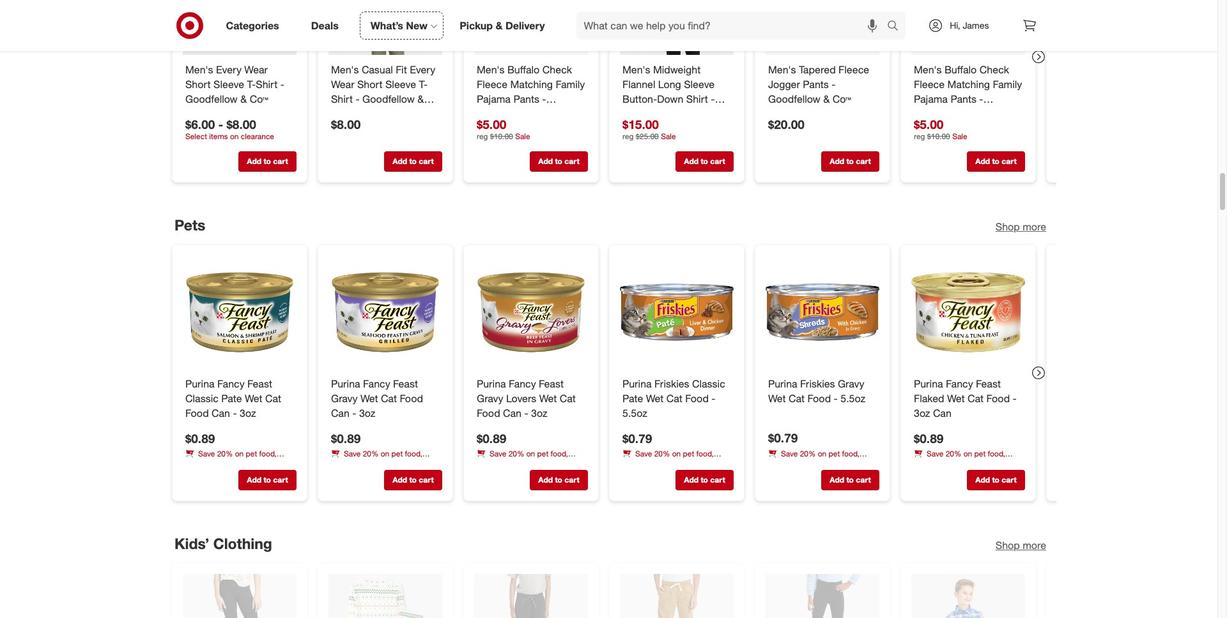Task type: describe. For each thing, give the bounding box(es) containing it.
can inside purina fancy feast classic pate wet cat food can - 3oz
[[211, 407, 230, 420]]

sale for men's buffalo check fleece matching family pajama pants - wondershop™ red
[[515, 132, 530, 141]]

to for men's tapered fleece jogger pants - goodfellow & co™
[[846, 157, 854, 166]]

button-
[[622, 92, 657, 105]]

$0.89 for purina fancy feast gravy lovers wet cat food can - 3oz
[[477, 431, 506, 446]]

save for purina fancy feast flaked wet cat food - 3oz can
[[927, 450, 943, 459]]

classic inside purina fancy feast classic pate wet cat food can - 3oz
[[185, 392, 218, 405]]

pet for purina friskies classic pate wet cat food - 5.5oz
[[683, 450, 694, 459]]

pants for men's buffalo check fleece matching family pajama pants - wondershop™ red
[[513, 92, 539, 105]]

short inside men's every wear short sleeve t-shirt - goodfellow & co™
[[185, 78, 210, 91]]

cart for men's buffalo check fleece matching family pajama pants - wondershop™ black
[[1001, 157, 1016, 166]]

every inside men's every wear short sleeve t-shirt - goodfellow & co™
[[216, 63, 241, 76]]

cat inside purina friskies classic pate wet cat food - 5.5oz
[[666, 392, 682, 405]]

add to cart for men's buffalo check fleece matching family pajama pants - wondershop™ red
[[538, 157, 579, 166]]

buffalo for red
[[507, 63, 539, 76]]

friskies for food
[[800, 378, 835, 391]]

food inside purina friskies gravy wet cat food - 5.5oz
[[807, 392, 831, 405]]

matching for black
[[947, 78, 990, 91]]

shirt inside the men's casual fit every wear short sleeve t- shirt - goodfellow & co™ $8.00
[[331, 92, 353, 105]]

clothing
[[213, 535, 272, 553]]

wet inside purina fancy feast flaked wet cat food - 3oz can
[[947, 392, 965, 405]]

add to cart button for men's casual fit every wear short sleeve t- shirt - goodfellow & co™
[[384, 152, 442, 172]]

3oz inside purina fancy feast flaked wet cat food - 3oz can
[[914, 407, 930, 420]]

add to cart for purina fancy feast flaked wet cat food - 3oz can
[[975, 476, 1016, 485]]

hi,
[[950, 20, 960, 31]]

add for purina fancy feast classic pate wet cat food can - 3oz
[[247, 476, 261, 485]]

to for purina fancy feast gravy lovers wet cat food can - 3oz
[[555, 476, 562, 485]]

cat inside purina fancy feast gravy wet cat food can - 3oz
[[381, 392, 397, 405]]

- inside purina friskies gravy wet cat food - 5.5oz
[[834, 392, 838, 405]]

save 20% on pet food, treats and litter for purina friskies gravy wet cat food - 5.5oz
[[768, 449, 859, 470]]

cat inside purina friskies gravy wet cat food - 5.5oz
[[788, 392, 804, 405]]

men's midweight flannel long sleeve button-down shirt - goodfellow & co™ link
[[622, 63, 731, 120]]

add to cart for men's casual fit every wear short sleeve t- shirt - goodfellow & co™
[[392, 157, 433, 166]]

men's buffalo check fleece matching family pajama pants - wondershop™ red link
[[477, 63, 585, 120]]

pants inside men's tapered fleece jogger pants - goodfellow & co™
[[803, 78, 829, 91]]

kids' clothing
[[174, 535, 272, 553]]

categories link
[[215, 12, 295, 40]]

$15.00
[[622, 117, 659, 131]]

save 20% on pet food, treats and litter button for purina friskies classic pate wet cat food - 5.5oz
[[622, 449, 733, 470]]

fancy for purina fancy feast classic pate wet cat food can - 3oz
[[217, 378, 244, 391]]

purina friskies gravy wet cat food - 5.5oz
[[768, 378, 865, 405]]

& inside pickup & delivery 'link'
[[496, 19, 503, 32]]

new
[[406, 19, 428, 32]]

purina fancy feast classic pate wet cat food can - 3oz
[[185, 378, 281, 420]]

on for purina friskies classic pate wet cat food - 5.5oz
[[672, 450, 681, 459]]

food inside purina fancy feast classic pate wet cat food can - 3oz
[[185, 407, 208, 420]]

& inside the men's casual fit every wear short sleeve t- shirt - goodfellow & co™ $8.00
[[417, 92, 424, 105]]

5.5oz inside purina friskies classic pate wet cat food - 5.5oz
[[622, 407, 647, 420]]

add to cart for men's tapered fleece jogger pants - goodfellow & co™
[[830, 157, 871, 166]]

purina fancy feast gravy wet cat food can - 3oz link
[[331, 377, 439, 421]]

co™ inside men's every wear short sleeve t-shirt - goodfellow & co™
[[249, 92, 268, 105]]

pickup
[[460, 19, 493, 32]]

wear inside men's every wear short sleeve t-shirt - goodfellow & co™
[[244, 63, 267, 76]]

goodfellow inside men's midweight flannel long sleeve button-down shirt - goodfellow & co™ $15.00 reg $25.00 sale
[[622, 107, 675, 120]]

can inside purina fancy feast gravy wet cat food can - 3oz
[[331, 407, 349, 420]]

family for red
[[555, 78, 585, 91]]

$20.00
[[768, 117, 804, 131]]

pickup & delivery link
[[449, 12, 561, 40]]

wondershop™ for men's buffalo check fleece matching family pajama pants - wondershop™ black
[[914, 107, 977, 120]]

3oz inside purina fancy feast gravy wet cat food can - 3oz
[[359, 407, 375, 420]]

delivery
[[506, 19, 545, 32]]

cat inside purina fancy feast classic pate wet cat food can - 3oz
[[265, 392, 281, 405]]

sale for men's buffalo check fleece matching family pajama pants - wondershop™ black
[[952, 132, 967, 141]]

to for men's casual fit every wear short sleeve t- shirt - goodfellow & co™
[[409, 157, 416, 166]]

down
[[657, 92, 683, 105]]

check for men's buffalo check fleece matching family pajama pants - wondershop™ black
[[979, 63, 1009, 76]]

add for men's casual fit every wear short sleeve t- shirt - goodfellow & co™
[[392, 157, 407, 166]]

search button
[[882, 12, 912, 42]]

litter for purina friskies classic pate wet cat food - 5.5oz
[[659, 460, 674, 470]]

wear inside the men's casual fit every wear short sleeve t- shirt - goodfellow & co™ $8.00
[[331, 78, 354, 91]]

on inside $6.00 - $8.00 select items on clearance
[[230, 132, 238, 141]]

james
[[963, 20, 989, 31]]

add to cart button for purina fancy feast flaked wet cat food - 3oz can
[[967, 471, 1025, 491]]

fleece inside men's tapered fleece jogger pants - goodfellow & co™
[[838, 63, 869, 76]]

5.5oz inside purina friskies gravy wet cat food - 5.5oz
[[840, 392, 865, 405]]

shop for pets
[[995, 221, 1020, 233]]

20% for purina friskies classic pate wet cat food - 5.5oz
[[654, 450, 670, 459]]

kids'
[[174, 535, 209, 553]]

add to cart button for men's buffalo check fleece matching family pajama pants - wondershop™ black
[[967, 152, 1025, 172]]

sale inside men's midweight flannel long sleeve button-down shirt - goodfellow & co™ $15.00 reg $25.00 sale
[[661, 132, 676, 141]]

cart for men's midweight flannel long sleeve button-down shirt - goodfellow & co™
[[710, 157, 725, 166]]

save 20% on pet food, treats and litter for purina fancy feast classic pate wet cat food can - 3oz
[[185, 450, 276, 470]]

litter for purina fancy feast gravy wet cat food can - 3oz
[[367, 460, 383, 470]]

save 20% on pet food, treats and litter for purina fancy feast gravy lovers wet cat food can - 3oz
[[477, 450, 568, 470]]

black
[[980, 107, 1006, 120]]

sleeve inside the men's casual fit every wear short sleeve t- shirt - goodfellow & co™ $8.00
[[385, 78, 416, 91]]

wet inside purina friskies classic pate wet cat food - 5.5oz
[[646, 392, 663, 405]]

goodfellow inside men's tapered fleece jogger pants - goodfellow & co™
[[768, 92, 820, 105]]

men's for men's casual fit every wear short sleeve t- shirt - goodfellow & co™ $8.00
[[331, 63, 359, 76]]

$6.00
[[185, 117, 215, 131]]

to for purina fancy feast flaked wet cat food - 3oz can
[[992, 476, 999, 485]]

pajama for men's buffalo check fleece matching family pajama pants - wondershop™ black
[[914, 92, 948, 105]]

friskies for cat
[[654, 378, 689, 391]]

& inside men's tapered fleece jogger pants - goodfellow & co™
[[823, 92, 830, 105]]

feast for purina fancy feast gravy lovers wet cat food can - 3oz
[[539, 378, 563, 391]]

purina fancy feast flaked wet cat food - 3oz can
[[914, 378, 1017, 420]]

what's new link
[[360, 12, 444, 40]]

flaked
[[914, 392, 944, 405]]

$10.00 for men's buffalo check fleece matching family pajama pants - wondershop™ black
[[927, 132, 950, 141]]

casual
[[361, 63, 393, 76]]

treats for purina friskies classic pate wet cat food - 5.5oz
[[622, 460, 642, 470]]

$8.00 inside $6.00 - $8.00 select items on clearance
[[226, 117, 256, 131]]

save for purina fancy feast classic pate wet cat food can - 3oz
[[198, 450, 215, 459]]

food inside purina fancy feast gravy lovers wet cat food can - 3oz
[[477, 407, 500, 420]]

men's tapered fleece jogger pants - goodfellow & co™
[[768, 63, 869, 105]]

fleece for men's buffalo check fleece matching family pajama pants - wondershop™ black
[[914, 78, 944, 91]]

food inside purina fancy feast gravy wet cat food can - 3oz
[[399, 392, 423, 405]]

$10.00 for men's buffalo check fleece matching family pajama pants - wondershop™ red
[[490, 132, 513, 141]]

fit
[[396, 63, 407, 76]]

add for purina fancy feast gravy lovers wet cat food can - 3oz
[[538, 476, 553, 485]]

add for men's buffalo check fleece matching family pajama pants - wondershop™ black
[[975, 157, 990, 166]]

food, for purina fancy feast flaked wet cat food - 3oz can
[[988, 450, 1005, 459]]

treats for purina friskies gravy wet cat food - 5.5oz
[[768, 460, 788, 470]]

cart for men's buffalo check fleece matching family pajama pants - wondershop™ red
[[564, 157, 579, 166]]

items
[[209, 132, 228, 141]]

what's new
[[371, 19, 428, 32]]

men's buffalo check fleece matching family pajama pants - wondershop™ red $5.00 reg $10.00 sale
[[477, 63, 585, 141]]

purina for purina fancy feast classic pate wet cat food can - 3oz
[[185, 378, 214, 391]]

$0.79 for purina friskies classic pate wet cat food - 5.5oz
[[622, 431, 652, 446]]

gravy for purina fancy feast gravy lovers wet cat food can - 3oz
[[477, 392, 503, 405]]

pet for purina fancy feast gravy lovers wet cat food can - 3oz
[[537, 450, 548, 459]]

goodfellow inside men's every wear short sleeve t-shirt - goodfellow & co™
[[185, 92, 237, 105]]

- inside purina fancy feast classic pate wet cat food can - 3oz
[[233, 407, 237, 420]]

pet for purina fancy feast classic pate wet cat food can - 3oz
[[246, 450, 257, 459]]

pate inside purina friskies classic pate wet cat food - 5.5oz
[[622, 392, 643, 405]]

purina fancy feast flaked wet cat food - 3oz can link
[[914, 377, 1022, 421]]

t- inside men's every wear short sleeve t-shirt - goodfellow & co™
[[247, 78, 256, 91]]

add to cart for purina fancy feast gravy lovers wet cat food can - 3oz
[[538, 476, 579, 485]]

What can we help you find? suggestions appear below search field
[[576, 12, 891, 40]]

- inside purina fancy feast gravy lovers wet cat food can - 3oz
[[524, 407, 528, 420]]

add to cart button for purina friskies classic pate wet cat food - 5.5oz
[[675, 471, 733, 491]]

add to cart for purina fancy feast classic pate wet cat food can - 3oz
[[247, 476, 288, 485]]

men's casual fit every wear short sleeve t- shirt - goodfellow & co™ $8.00
[[331, 63, 435, 131]]

add to cart button for men's midweight flannel long sleeve button-down shirt - goodfellow & co™
[[675, 152, 733, 172]]

men's every wear short sleeve t-shirt - goodfellow & co™ link
[[185, 63, 294, 106]]

purina for purina fancy feast gravy wet cat food can - 3oz
[[331, 378, 360, 391]]

to for men's every wear short sleeve t-shirt - goodfellow & co™
[[263, 157, 271, 166]]

add for purina fancy feast gravy wet cat food can - 3oz
[[392, 476, 407, 485]]

purina fancy feast gravy lovers wet cat food can - 3oz
[[477, 378, 576, 420]]

wet inside purina friskies gravy wet cat food - 5.5oz
[[768, 392, 786, 405]]

to for purina fancy feast gravy wet cat food can - 3oz
[[409, 476, 416, 485]]

& inside men's midweight flannel long sleeve button-down shirt - goodfellow & co™ $15.00 reg $25.00 sale
[[677, 107, 684, 120]]

pickup & delivery
[[460, 19, 545, 32]]

to for men's buffalo check fleece matching family pajama pants - wondershop™ red
[[555, 157, 562, 166]]

treats for purina fancy feast gravy lovers wet cat food can - 3oz
[[477, 460, 496, 470]]

$5.00 for men's buffalo check fleece matching family pajama pants - wondershop™ red
[[477, 117, 506, 131]]

purina friskies classic pate wet cat food - 5.5oz link
[[622, 377, 731, 421]]

men's for men's tapered fleece jogger pants - goodfellow & co™
[[768, 63, 796, 76]]

litter for purina fancy feast gravy lovers wet cat food can - 3oz
[[513, 460, 528, 470]]

- inside purina fancy feast gravy wet cat food can - 3oz
[[352, 407, 356, 420]]

save 20% on pet food, treats and litter for purina fancy feast gravy wet cat food can - 3oz
[[331, 450, 422, 470]]

- inside men's midweight flannel long sleeve button-down shirt - goodfellow & co™ $15.00 reg $25.00 sale
[[711, 92, 715, 105]]

cart for purina friskies classic pate wet cat food - 5.5oz
[[710, 476, 725, 485]]

shop for kids' clothing
[[995, 540, 1020, 552]]

food inside purina fancy feast flaked wet cat food - 3oz can
[[986, 392, 1010, 405]]

on for purina fancy feast gravy lovers wet cat food can - 3oz
[[526, 450, 535, 459]]

- inside 'men's buffalo check fleece matching family pajama pants - wondershop™ red $5.00 reg $10.00 sale'
[[542, 92, 546, 105]]

$0.89 for purina fancy feast classic pate wet cat food can - 3oz
[[185, 431, 215, 446]]

to for purina friskies classic pate wet cat food - 5.5oz
[[701, 476, 708, 485]]

can inside purina fancy feast flaked wet cat food - 3oz can
[[933, 407, 951, 420]]

red
[[543, 107, 562, 120]]

matching for red
[[510, 78, 553, 91]]

- inside men's tapered fleece jogger pants - goodfellow & co™
[[831, 78, 835, 91]]

more for pets
[[1023, 221, 1046, 233]]

cat inside purina fancy feast flaked wet cat food - 3oz can
[[967, 392, 983, 405]]

categories
[[226, 19, 279, 32]]

deals
[[311, 19, 339, 32]]

cart for men's tapered fleece jogger pants - goodfellow & co™
[[856, 157, 871, 166]]

add to cart for men's buffalo check fleece matching family pajama pants - wondershop™ black
[[975, 157, 1016, 166]]



Task type: locate. For each thing, give the bounding box(es) containing it.
men's
[[185, 63, 213, 76], [331, 63, 359, 76], [477, 63, 504, 76], [622, 63, 650, 76], [768, 63, 796, 76], [914, 63, 942, 76]]

1 horizontal spatial wondershop™
[[914, 107, 977, 120]]

pants inside 'men's buffalo check fleece matching family pajama pants - wondershop™ red $5.00 reg $10.00 sale'
[[513, 92, 539, 105]]

0 horizontal spatial wondershop™
[[477, 107, 540, 120]]

$10.00 down men's buffalo check fleece matching family pajama pants - wondershop™ black link
[[927, 132, 950, 141]]

3oz inside purina fancy feast classic pate wet cat food can - 3oz
[[239, 407, 256, 420]]

fancy for purina fancy feast gravy lovers wet cat food can - 3oz
[[509, 378, 536, 391]]

short up "$6.00"
[[185, 78, 210, 91]]

on down purina friskies classic pate wet cat food - 5.5oz link
[[672, 450, 681, 459]]

select
[[185, 132, 207, 141]]

purina for purina fancy feast flaked wet cat food - 3oz can
[[914, 378, 943, 391]]

to for purina friskies gravy wet cat food - 5.5oz
[[846, 476, 854, 485]]

on down purina fancy feast flaked wet cat food - 3oz can link
[[963, 450, 972, 459]]

1 buffalo from the left
[[507, 63, 539, 76]]

check up black
[[979, 63, 1009, 76]]

1 horizontal spatial fleece
[[838, 63, 869, 76]]

every inside the men's casual fit every wear short sleeve t- shirt - goodfellow & co™ $8.00
[[409, 63, 435, 76]]

add to cart for purina friskies gravy wet cat food - 5.5oz
[[830, 476, 871, 485]]

5 purina from the left
[[768, 378, 797, 391]]

1 horizontal spatial every
[[409, 63, 435, 76]]

lovers
[[506, 392, 536, 405]]

fleece for men's buffalo check fleece matching family pajama pants - wondershop™ red
[[477, 78, 507, 91]]

add for purina friskies classic pate wet cat food - 5.5oz
[[684, 476, 698, 485]]

1 3oz from the left
[[239, 407, 256, 420]]

20% down purina fancy feast classic pate wet cat food can - 3oz
[[217, 450, 233, 459]]

on
[[230, 132, 238, 141], [818, 449, 826, 459], [235, 450, 243, 459], [380, 450, 389, 459], [526, 450, 535, 459], [672, 450, 681, 459], [963, 450, 972, 459]]

3 sale from the left
[[952, 132, 967, 141]]

reg
[[477, 132, 488, 141], [622, 132, 633, 141], [914, 132, 925, 141]]

20% for purina fancy feast gravy wet cat food can - 3oz
[[363, 450, 378, 459]]

2 horizontal spatial pants
[[950, 92, 976, 105]]

0 horizontal spatial every
[[216, 63, 241, 76]]

check for men's buffalo check fleece matching family pajama pants - wondershop™ red
[[542, 63, 572, 76]]

3oz inside purina fancy feast gravy lovers wet cat food can - 3oz
[[531, 407, 547, 420]]

1 pate from the left
[[221, 392, 242, 405]]

1 $10.00 from the left
[[490, 132, 513, 141]]

1 horizontal spatial sleeve
[[385, 78, 416, 91]]

goodfellow inside the men's casual fit every wear short sleeve t- shirt - goodfellow & co™ $8.00
[[362, 92, 414, 105]]

$5.00
[[477, 117, 506, 131], [914, 117, 943, 131]]

4 feast from the left
[[976, 378, 1001, 391]]

add to cart for purina fancy feast gravy wet cat food can - 3oz
[[392, 476, 433, 485]]

2 reg from the left
[[622, 132, 633, 141]]

1 horizontal spatial $8.00
[[331, 117, 360, 131]]

0 horizontal spatial short
[[185, 78, 210, 91]]

20% down purina friskies gravy wet cat food - 5.5oz
[[800, 449, 816, 459]]

food,
[[842, 449, 859, 459], [259, 450, 276, 459], [405, 450, 422, 459], [550, 450, 568, 459], [696, 450, 714, 459], [988, 450, 1005, 459]]

friskies inside purina friskies gravy wet cat food - 5.5oz
[[800, 378, 835, 391]]

shop more for pets
[[995, 221, 1046, 233]]

goodfellow down jogger
[[768, 92, 820, 105]]

on for purina fancy feast gravy wet cat food can - 3oz
[[380, 450, 389, 459]]

0 horizontal spatial 5.5oz
[[622, 407, 647, 420]]

sale down men's buffalo check fleece matching family pajama pants - wondershop™ red link
[[515, 132, 530, 141]]

pet down purina friskies classic pate wet cat food - 5.5oz link
[[683, 450, 694, 459]]

1 check from the left
[[542, 63, 572, 76]]

add for men's buffalo check fleece matching family pajama pants - wondershop™ red
[[538, 157, 553, 166]]

on right items
[[230, 132, 238, 141]]

shirt
[[256, 78, 277, 91], [331, 92, 353, 105], [686, 92, 708, 105]]

feast inside purina fancy feast classic pate wet cat food can - 3oz
[[247, 378, 272, 391]]

girls' leggings - cat & jack™ image
[[182, 575, 296, 619], [182, 575, 296, 619]]

1 vertical spatial shop more button
[[995, 539, 1046, 554]]

men's for men's buffalo check fleece matching family pajama pants - wondershop™ red $5.00 reg $10.00 sale
[[477, 63, 504, 76]]

men's casual fit every wear short sleeve t- shirt - goodfellow & co™ link
[[331, 63, 439, 120]]

5 wet from the left
[[768, 392, 786, 405]]

4 men's from the left
[[622, 63, 650, 76]]

2 wet from the left
[[360, 392, 378, 405]]

sleeve down midweight
[[684, 78, 714, 91]]

wear down deals link
[[331, 78, 354, 91]]

3 $0.89 from the left
[[477, 431, 506, 446]]

1 horizontal spatial check
[[979, 63, 1009, 76]]

pet for purina fancy feast gravy wet cat food can - 3oz
[[391, 450, 403, 459]]

goodfellow up "$6.00"
[[185, 92, 237, 105]]

family up black
[[993, 78, 1022, 91]]

1 vertical spatial more
[[1023, 540, 1046, 552]]

cart
[[273, 157, 288, 166], [419, 157, 433, 166], [564, 157, 579, 166], [710, 157, 725, 166], [856, 157, 871, 166], [1001, 157, 1016, 166], [273, 476, 288, 485], [419, 476, 433, 485], [564, 476, 579, 485], [710, 476, 725, 485], [856, 476, 871, 485], [1001, 476, 1016, 485]]

pet down purina fancy feast gravy lovers wet cat food can - 3oz link
[[537, 450, 548, 459]]

sale inside men's buffalo check fleece matching family pajama pants - wondershop™ black $5.00 reg $10.00 sale
[[952, 132, 967, 141]]

wet
[[245, 392, 262, 405], [360, 392, 378, 405], [539, 392, 557, 405], [646, 392, 663, 405], [768, 392, 786, 405], [947, 392, 965, 405]]

fancy inside purina fancy feast gravy lovers wet cat food can - 3oz
[[509, 378, 536, 391]]

0 horizontal spatial classic
[[185, 392, 218, 405]]

sleeve for flannel
[[684, 78, 714, 91]]

1 horizontal spatial wear
[[331, 78, 354, 91]]

0 vertical spatial classic
[[692, 378, 725, 391]]

1 vertical spatial shop more
[[995, 540, 1046, 552]]

2 horizontal spatial sale
[[952, 132, 967, 141]]

1 sleeve from the left
[[213, 78, 244, 91]]

search
[[882, 20, 912, 33]]

purina fancy feast gravy lovers wet cat food can - 3oz link
[[477, 377, 585, 421]]

cart for purina fancy feast gravy wet cat food can - 3oz
[[419, 476, 433, 485]]

0 vertical spatial more
[[1023, 221, 1046, 233]]

20% down purina fancy feast flaked wet cat food - 3oz can
[[945, 450, 961, 459]]

1 horizontal spatial shirt
[[331, 92, 353, 105]]

0 horizontal spatial $5.00
[[477, 117, 506, 131]]

6 wet from the left
[[947, 392, 965, 405]]

clearance
[[241, 132, 274, 141]]

pate inside purina fancy feast classic pate wet cat food can - 3oz
[[221, 392, 242, 405]]

$10.00 inside men's buffalo check fleece matching family pajama pants - wondershop™ black $5.00 reg $10.00 sale
[[927, 132, 950, 141]]

short down casual
[[357, 78, 382, 91]]

matching inside 'men's buffalo check fleece matching family pajama pants - wondershop™ red $5.00 reg $10.00 sale'
[[510, 78, 553, 91]]

wondershop™ inside men's buffalo check fleece matching family pajama pants - wondershop™ black $5.00 reg $10.00 sale
[[914, 107, 977, 120]]

and
[[790, 460, 803, 470], [207, 460, 220, 470], [352, 460, 365, 470], [498, 460, 511, 470], [644, 460, 657, 470], [935, 460, 948, 470]]

purina fancy feast gravy lovers wet cat food can - 3oz image
[[474, 256, 588, 369], [474, 256, 588, 369]]

treats for purina fancy feast flaked wet cat food - 3oz can
[[914, 460, 933, 470]]

to for men's buffalo check fleece matching family pajama pants - wondershop™ black
[[992, 157, 999, 166]]

men's for men's every wear short sleeve t-shirt - goodfellow & co™
[[185, 63, 213, 76]]

purina fancy feast gravy wet cat food can - 3oz
[[331, 378, 423, 420]]

t- up $6.00 - $8.00 select items on clearance
[[247, 78, 256, 91]]

purina friskies classic pate wet cat food - 5.5oz
[[622, 378, 725, 420]]

2 horizontal spatial sleeve
[[684, 78, 714, 91]]

1 shop from the top
[[995, 221, 1020, 233]]

add to cart button for men's every wear short sleeve t-shirt - goodfellow & co™
[[238, 152, 296, 172]]

men's midweight flannel long sleeve button-down shirt - goodfellow & co™ image
[[620, 0, 733, 55], [620, 0, 733, 55]]

goodfellow down button-
[[622, 107, 675, 120]]

pajama for men's buffalo check fleece matching family pajama pants - wondershop™ red
[[477, 92, 510, 105]]

pants for men's buffalo check fleece matching family pajama pants - wondershop™ black
[[950, 92, 976, 105]]

4 purina from the left
[[622, 378, 651, 391]]

pet down the purina friskies gravy wet cat food - 5.5oz link
[[828, 449, 840, 459]]

4 wet from the left
[[646, 392, 663, 405]]

buffalo down hi,
[[944, 63, 977, 76]]

1 $8.00 from the left
[[226, 117, 256, 131]]

3 wet from the left
[[539, 392, 557, 405]]

shop more button for kids' clothing
[[995, 539, 1046, 554]]

tapered
[[799, 63, 836, 76]]

save 20% on pet food, treats and litter button for purina fancy feast gravy lovers wet cat food can - 3oz
[[477, 449, 588, 470]]

pants inside men's buffalo check fleece matching family pajama pants - wondershop™ black $5.00 reg $10.00 sale
[[950, 92, 976, 105]]

2 buffalo from the left
[[944, 63, 977, 76]]

fleece inside men's buffalo check fleece matching family pajama pants - wondershop™ black $5.00 reg $10.00 sale
[[914, 78, 944, 91]]

2 sale from the left
[[661, 132, 676, 141]]

0 horizontal spatial shirt
[[256, 78, 277, 91]]

2 $8.00 from the left
[[331, 117, 360, 131]]

to
[[263, 157, 271, 166], [409, 157, 416, 166], [555, 157, 562, 166], [701, 157, 708, 166], [846, 157, 854, 166], [992, 157, 999, 166], [263, 476, 271, 485], [409, 476, 416, 485], [555, 476, 562, 485], [701, 476, 708, 485], [846, 476, 854, 485], [992, 476, 999, 485]]

1 family from the left
[[555, 78, 585, 91]]

2 pate from the left
[[622, 392, 643, 405]]

5 cat from the left
[[788, 392, 804, 405]]

purina fancy feast classic pate wet cat food can - 3oz link
[[185, 377, 294, 421]]

1 horizontal spatial buffalo
[[944, 63, 977, 76]]

check
[[542, 63, 572, 76], [979, 63, 1009, 76]]

add to cart for purina friskies classic pate wet cat food - 5.5oz
[[684, 476, 725, 485]]

sleeve inside men's every wear short sleeve t-shirt - goodfellow & co™
[[213, 78, 244, 91]]

gravy
[[838, 378, 864, 391], [331, 392, 357, 405], [477, 392, 503, 405]]

2 $5.00 from the left
[[914, 117, 943, 131]]

check up red
[[542, 63, 572, 76]]

1 can from the left
[[211, 407, 230, 420]]

gravy for purina fancy feast gravy wet cat food can - 3oz
[[331, 392, 357, 405]]

purina friskies classic pate wet cat food - 5.5oz image
[[620, 256, 733, 369], [620, 256, 733, 369]]

feast for purina fancy feast classic pate wet cat food can - 3oz
[[247, 378, 272, 391]]

0 vertical spatial shop more
[[995, 221, 1046, 233]]

wondershop™ left black
[[914, 107, 977, 120]]

to for purina fancy feast classic pate wet cat food can - 3oz
[[263, 476, 271, 485]]

20%
[[800, 449, 816, 459], [217, 450, 233, 459], [363, 450, 378, 459], [508, 450, 524, 459], [654, 450, 670, 459], [945, 450, 961, 459]]

buffalo down delivery
[[507, 63, 539, 76]]

every right fit
[[409, 63, 435, 76]]

2 3oz from the left
[[359, 407, 375, 420]]

shop more button for pets
[[995, 220, 1046, 235]]

men's buffalo check fleece matching family pajama pants - wondershop™ red image
[[474, 0, 588, 55], [474, 0, 588, 55]]

2 $10.00 from the left
[[927, 132, 950, 141]]

check inside 'men's buffalo check fleece matching family pajama pants - wondershop™ red $5.00 reg $10.00 sale'
[[542, 63, 572, 76]]

feast
[[247, 378, 272, 391], [393, 378, 418, 391], [539, 378, 563, 391], [976, 378, 1001, 391]]

co™ inside the men's casual fit every wear short sleeve t- shirt - goodfellow & co™ $8.00
[[331, 107, 349, 120]]

men's every wear short sleeve t-shirt - goodfellow & co™ image
[[182, 0, 296, 55], [182, 0, 296, 55]]

$8.00 inside the men's casual fit every wear short sleeve t- shirt - goodfellow & co™ $8.00
[[331, 117, 360, 131]]

and for purina friskies gravy wet cat food - 5.5oz
[[790, 460, 803, 470]]

add for purina fancy feast flaked wet cat food - 3oz can
[[975, 476, 990, 485]]

&
[[496, 19, 503, 32], [240, 92, 247, 105], [417, 92, 424, 105], [823, 92, 830, 105], [677, 107, 684, 120]]

1 vertical spatial wear
[[331, 78, 354, 91]]

feast for purina fancy feast flaked wet cat food - 3oz can
[[976, 378, 1001, 391]]

short inside the men's casual fit every wear short sleeve t- shirt - goodfellow & co™ $8.00
[[357, 78, 382, 91]]

0 horizontal spatial pajama
[[477, 92, 510, 105]]

$6.00 - $8.00 select items on clearance
[[185, 117, 274, 141]]

0 horizontal spatial matching
[[510, 78, 553, 91]]

goodfellow
[[185, 92, 237, 105], [362, 92, 414, 105], [768, 92, 820, 105], [622, 107, 675, 120]]

2 shop from the top
[[995, 540, 1020, 552]]

boys' fleece jogger pants - cat & jack™ image
[[474, 575, 588, 619], [474, 575, 588, 619]]

2 feast from the left
[[393, 378, 418, 391]]

family for black
[[993, 78, 1022, 91]]

can inside purina fancy feast gravy lovers wet cat food can - 3oz
[[503, 407, 521, 420]]

men's inside men's midweight flannel long sleeve button-down shirt - goodfellow & co™ $15.00 reg $25.00 sale
[[622, 63, 650, 76]]

1 more from the top
[[1023, 221, 1046, 233]]

2 $0.89 from the left
[[331, 431, 360, 446]]

purina friskies gravy wet cat food - 5.5oz link
[[768, 377, 877, 406]]

2 t- from the left
[[419, 78, 427, 91]]

3 feast from the left
[[539, 378, 563, 391]]

2 sleeve from the left
[[385, 78, 416, 91]]

goodfellow down casual
[[362, 92, 414, 105]]

$0.89 down lovers
[[477, 431, 506, 446]]

fancy inside purina fancy feast flaked wet cat food - 3oz can
[[946, 378, 973, 391]]

kids' 2pc long sleeve snug fit soft pajama set - cat & jack™ image
[[328, 575, 442, 619], [328, 575, 442, 619]]

2 horizontal spatial gravy
[[838, 378, 864, 391]]

deals link
[[300, 12, 355, 40]]

1 horizontal spatial pants
[[803, 78, 829, 91]]

treats for purina fancy feast gravy wet cat food can - 3oz
[[331, 460, 350, 470]]

purina fancy feast classic pate wet cat food can - 3oz image
[[182, 256, 296, 369], [182, 256, 296, 369]]

fleece
[[838, 63, 869, 76], [477, 78, 507, 91], [914, 78, 944, 91]]

2 purina from the left
[[331, 378, 360, 391]]

add for men's every wear short sleeve t-shirt - goodfellow & co™
[[247, 157, 261, 166]]

matching up red
[[510, 78, 553, 91]]

men's buffalo check fleece matching family pajama pants - wondershop™ black link
[[914, 63, 1022, 120]]

save
[[781, 449, 798, 459], [198, 450, 215, 459], [344, 450, 360, 459], [489, 450, 506, 459], [635, 450, 652, 459], [927, 450, 943, 459]]

$0.89 down purina fancy feast classic pate wet cat food can - 3oz
[[185, 431, 215, 446]]

girls' cozy leggings - cat & jack™ image
[[765, 575, 879, 619], [765, 575, 879, 619]]

short
[[185, 78, 210, 91], [357, 78, 382, 91]]

1 horizontal spatial reg
[[622, 132, 633, 141]]

$0.89
[[185, 431, 215, 446], [331, 431, 360, 446], [477, 431, 506, 446], [914, 431, 943, 446]]

add to cart for men's every wear short sleeve t-shirt - goodfellow & co™
[[247, 157, 288, 166]]

1 horizontal spatial t-
[[419, 78, 427, 91]]

1 cat from the left
[[265, 392, 281, 405]]

$0.79 down purina friskies classic pate wet cat food - 5.5oz on the right bottom of the page
[[622, 431, 652, 446]]

save for purina friskies classic pate wet cat food - 5.5oz
[[635, 450, 652, 459]]

- inside purina friskies classic pate wet cat food - 5.5oz
[[711, 392, 715, 405]]

1 friskies from the left
[[654, 378, 689, 391]]

- inside purina fancy feast flaked wet cat food - 3oz can
[[1013, 392, 1017, 405]]

1 reg from the left
[[477, 132, 488, 141]]

2 shop more from the top
[[995, 540, 1046, 552]]

matching
[[510, 78, 553, 91], [947, 78, 990, 91]]

20% for purina fancy feast gravy lovers wet cat food can - 3oz
[[508, 450, 524, 459]]

0 vertical spatial shop more button
[[995, 220, 1046, 235]]

cat inside purina fancy feast gravy lovers wet cat food can - 3oz
[[560, 392, 576, 405]]

1 sale from the left
[[515, 132, 530, 141]]

1 $5.00 from the left
[[477, 117, 506, 131]]

& inside men's every wear short sleeve t-shirt - goodfellow & co™
[[240, 92, 247, 105]]

wondershop™ left red
[[477, 107, 540, 120]]

more for kids' clothing
[[1023, 540, 1046, 552]]

cart for purina fancy feast gravy lovers wet cat food can - 3oz
[[564, 476, 579, 485]]

litter for purina friskies gravy wet cat food - 5.5oz
[[805, 460, 820, 470]]

men's inside men's tapered fleece jogger pants - goodfellow & co™
[[768, 63, 796, 76]]

$0.89 down flaked
[[914, 431, 943, 446]]

pet down purina fancy feast classic pate wet cat food can - 3oz link
[[246, 450, 257, 459]]

purina inside purina fancy feast gravy lovers wet cat food can - 3oz
[[477, 378, 506, 391]]

2 horizontal spatial fleece
[[914, 78, 944, 91]]

4 3oz from the left
[[914, 407, 930, 420]]

add to cart button for purina friskies gravy wet cat food - 5.5oz
[[821, 471, 879, 491]]

0 horizontal spatial check
[[542, 63, 572, 76]]

purina inside purina fancy feast classic pate wet cat food can - 3oz
[[185, 378, 214, 391]]

men's buffalo check fleece matching family pajama pants - wondershop™ black $5.00 reg $10.00 sale
[[914, 63, 1022, 141]]

can
[[211, 407, 230, 420], [331, 407, 349, 420], [503, 407, 521, 420], [933, 407, 951, 420]]

1 pajama from the left
[[477, 92, 510, 105]]

0 horizontal spatial wear
[[244, 63, 267, 76]]

pajama
[[477, 92, 510, 105], [914, 92, 948, 105]]

purina fancy feast flaked wet cat food - 3oz can image
[[911, 256, 1025, 369], [911, 256, 1025, 369]]

0 vertical spatial wear
[[244, 63, 267, 76]]

pants
[[803, 78, 829, 91], [513, 92, 539, 105], [950, 92, 976, 105]]

0 vertical spatial 5.5oz
[[840, 392, 865, 405]]

2 pajama from the left
[[914, 92, 948, 105]]

wear
[[244, 63, 267, 76], [331, 78, 354, 91]]

1 short from the left
[[185, 78, 210, 91]]

buffalo
[[507, 63, 539, 76], [944, 63, 977, 76]]

20% down lovers
[[508, 450, 524, 459]]

0 horizontal spatial reg
[[477, 132, 488, 141]]

save for purina fancy feast gravy lovers wet cat food can - 3oz
[[489, 450, 506, 459]]

1 horizontal spatial matching
[[947, 78, 990, 91]]

1 shop more from the top
[[995, 221, 1046, 233]]

2 matching from the left
[[947, 78, 990, 91]]

- inside $6.00 - $8.00 select items on clearance
[[218, 117, 223, 131]]

1 purina from the left
[[185, 378, 214, 391]]

feast inside purina fancy feast gravy lovers wet cat food can - 3oz
[[539, 378, 563, 391]]

1 horizontal spatial pajama
[[914, 92, 948, 105]]

reg inside men's midweight flannel long sleeve button-down shirt - goodfellow & co™ $15.00 reg $25.00 sale
[[622, 132, 633, 141]]

on down the purina friskies gravy wet cat food - 5.5oz link
[[818, 449, 826, 459]]

food
[[399, 392, 423, 405], [685, 392, 708, 405], [807, 392, 831, 405], [986, 392, 1010, 405], [185, 407, 208, 420], [477, 407, 500, 420]]

3 men's from the left
[[477, 63, 504, 76]]

add
[[247, 157, 261, 166], [392, 157, 407, 166], [538, 157, 553, 166], [684, 157, 698, 166], [830, 157, 844, 166], [975, 157, 990, 166], [247, 476, 261, 485], [392, 476, 407, 485], [538, 476, 553, 485], [684, 476, 698, 485], [830, 476, 844, 485], [975, 476, 990, 485]]

sleeve inside men's midweight flannel long sleeve button-down shirt - goodfellow & co™ $15.00 reg $25.00 sale
[[684, 78, 714, 91]]

3 sleeve from the left
[[684, 78, 714, 91]]

food, for purina fancy feast classic pate wet cat food can - 3oz
[[259, 450, 276, 459]]

sleeve
[[213, 78, 244, 91], [385, 78, 416, 91], [684, 78, 714, 91]]

classic
[[692, 378, 725, 391], [185, 392, 218, 405]]

and for purina fancy feast gravy wet cat food can - 3oz
[[352, 460, 365, 470]]

and for purina friskies classic pate wet cat food - 5.5oz
[[644, 460, 657, 470]]

food inside purina friskies classic pate wet cat food - 5.5oz
[[685, 392, 708, 405]]

shirt inside men's every wear short sleeve t-shirt - goodfellow & co™
[[256, 78, 277, 91]]

2 wondershop™ from the left
[[914, 107, 977, 120]]

1 horizontal spatial $10.00
[[927, 132, 950, 141]]

sleeve for wear
[[213, 78, 244, 91]]

1 vertical spatial shop
[[995, 540, 1020, 552]]

6 men's from the left
[[914, 63, 942, 76]]

family up red
[[555, 78, 585, 91]]

midweight
[[653, 63, 700, 76]]

1 vertical spatial 5.5oz
[[622, 407, 647, 420]]

family
[[555, 78, 585, 91], [993, 78, 1022, 91]]

purina inside purina fancy feast flaked wet cat food - 3oz can
[[914, 378, 943, 391]]

1 matching from the left
[[510, 78, 553, 91]]

20% for purina friskies gravy wet cat food - 5.5oz
[[800, 449, 816, 459]]

3 purina from the left
[[477, 378, 506, 391]]

matching up black
[[947, 78, 990, 91]]

boys' long sleeve plaid flannel button-down shirt - cat & jack™ image
[[911, 575, 1025, 619], [911, 575, 1025, 619]]

men's tapered fleece jogger pants - goodfellow & co™ image
[[765, 0, 879, 55], [765, 0, 879, 55]]

co™ inside men's midweight flannel long sleeve button-down shirt - goodfellow & co™ $15.00 reg $25.00 sale
[[687, 107, 705, 120]]

- inside men's every wear short sleeve t-shirt - goodfellow & co™
[[280, 78, 284, 91]]

wet inside purina fancy feast classic pate wet cat food can - 3oz
[[245, 392, 262, 405]]

3 3oz from the left
[[531, 407, 547, 420]]

buffalo inside men's buffalo check fleece matching family pajama pants - wondershop™ black $5.00 reg $10.00 sale
[[944, 63, 977, 76]]

purina
[[185, 378, 214, 391], [331, 378, 360, 391], [477, 378, 506, 391], [622, 378, 651, 391], [768, 378, 797, 391], [914, 378, 943, 391]]

5.5oz
[[840, 392, 865, 405], [622, 407, 647, 420]]

on down purina fancy feast gravy wet cat food can - 3oz link
[[380, 450, 389, 459]]

men's every wear short sleeve t-shirt - goodfellow & co™
[[185, 63, 284, 105]]

wet inside purina fancy feast gravy wet cat food can - 3oz
[[360, 392, 378, 405]]

more
[[1023, 221, 1046, 233], [1023, 540, 1046, 552]]

every down categories
[[216, 63, 241, 76]]

2 cat from the left
[[381, 392, 397, 405]]

purina inside purina fancy feast gravy wet cat food can - 3oz
[[331, 378, 360, 391]]

1 wondershop™ from the left
[[477, 107, 540, 120]]

reg inside 'men's buffalo check fleece matching family pajama pants - wondershop™ red $5.00 reg $10.00 sale'
[[477, 132, 488, 141]]

on for purina fancy feast flaked wet cat food - 3oz can
[[963, 450, 972, 459]]

add to cart
[[247, 157, 288, 166], [392, 157, 433, 166], [538, 157, 579, 166], [684, 157, 725, 166], [830, 157, 871, 166], [975, 157, 1016, 166], [247, 476, 288, 485], [392, 476, 433, 485], [538, 476, 579, 485], [684, 476, 725, 485], [830, 476, 871, 485], [975, 476, 1016, 485]]

4 fancy from the left
[[946, 378, 973, 391]]

1 vertical spatial classic
[[185, 392, 218, 405]]

jogger
[[768, 78, 800, 91]]

boys' stretch straight fit woven pull-on pants - cat & jack™ image
[[620, 575, 733, 619], [620, 575, 733, 619]]

$0.89 for purina fancy feast gravy wet cat food can - 3oz
[[331, 431, 360, 446]]

2 horizontal spatial reg
[[914, 132, 925, 141]]

men's inside 'men's buffalo check fleece matching family pajama pants - wondershop™ red $5.00 reg $10.00 sale'
[[477, 63, 504, 76]]

on down purina fancy feast classic pate wet cat food can - 3oz link
[[235, 450, 243, 459]]

flannel
[[622, 78, 655, 91]]

hi, james
[[950, 20, 989, 31]]

- inside men's buffalo check fleece matching family pajama pants - wondershop™ black $5.00 reg $10.00 sale
[[979, 92, 983, 105]]

1 horizontal spatial friskies
[[800, 378, 835, 391]]

$5.00 for men's buffalo check fleece matching family pajama pants - wondershop™ black
[[914, 117, 943, 131]]

2 shop more button from the top
[[995, 539, 1046, 554]]

cart for purina friskies gravy wet cat food - 5.5oz
[[856, 476, 871, 485]]

buffalo for black
[[944, 63, 977, 76]]

family inside men's buffalo check fleece matching family pajama pants - wondershop™ black $5.00 reg $10.00 sale
[[993, 78, 1022, 91]]

$0.79 down purina friskies gravy wet cat food - 5.5oz
[[768, 431, 798, 446]]

0 horizontal spatial buffalo
[[507, 63, 539, 76]]

1 feast from the left
[[247, 378, 272, 391]]

shop more button
[[995, 220, 1046, 235], [995, 539, 1046, 554]]

2 men's from the left
[[331, 63, 359, 76]]

sale down men's buffalo check fleece matching family pajama pants - wondershop™ black link
[[952, 132, 967, 141]]

0 horizontal spatial fleece
[[477, 78, 507, 91]]

3oz
[[239, 407, 256, 420], [359, 407, 375, 420], [531, 407, 547, 420], [914, 407, 930, 420]]

wear down categories link
[[244, 63, 267, 76]]

3 can from the left
[[503, 407, 521, 420]]

men's midweight flannel long sleeve button-down shirt - goodfellow & co™ $15.00 reg $25.00 sale
[[622, 63, 715, 141]]

what's
[[371, 19, 403, 32]]

pet for purina fancy feast flaked wet cat food - 3oz can
[[974, 450, 985, 459]]

20% down purina fancy feast gravy wet cat food can - 3oz
[[363, 450, 378, 459]]

0 horizontal spatial family
[[555, 78, 585, 91]]

food, for purina fancy feast gravy wet cat food can - 3oz
[[405, 450, 422, 459]]

pet
[[828, 449, 840, 459], [246, 450, 257, 459], [391, 450, 403, 459], [537, 450, 548, 459], [683, 450, 694, 459], [974, 450, 985, 459]]

treats
[[768, 460, 788, 470], [185, 460, 205, 470], [331, 460, 350, 470], [477, 460, 496, 470], [622, 460, 642, 470], [914, 460, 933, 470]]

0 horizontal spatial $0.79
[[622, 431, 652, 446]]

save 20% on pet food, treats and litter button for purina fancy feast flaked wet cat food - 3oz can
[[914, 449, 1025, 470]]

save for purina friskies gravy wet cat food - 5.5oz
[[781, 449, 798, 459]]

1 every from the left
[[216, 63, 241, 76]]

fancy
[[217, 378, 244, 391], [363, 378, 390, 391], [509, 378, 536, 391], [946, 378, 973, 391]]

classic inside purina friskies classic pate wet cat food - 5.5oz
[[692, 378, 725, 391]]

2 can from the left
[[331, 407, 349, 420]]

buffalo inside 'men's buffalo check fleece matching family pajama pants - wondershop™ red $5.00 reg $10.00 sale'
[[507, 63, 539, 76]]

1 horizontal spatial 5.5oz
[[840, 392, 865, 405]]

add for men's midweight flannel long sleeve button-down shirt - goodfellow & co™
[[684, 157, 698, 166]]

2 short from the left
[[357, 78, 382, 91]]

2 more from the top
[[1023, 540, 1046, 552]]

pets
[[174, 216, 205, 234]]

1 horizontal spatial classic
[[692, 378, 725, 391]]

$10.00 down men's buffalo check fleece matching family pajama pants - wondershop™ red link
[[490, 132, 513, 141]]

1 horizontal spatial $5.00
[[914, 117, 943, 131]]

4 can from the left
[[933, 407, 951, 420]]

purina inside purina friskies gravy wet cat food - 5.5oz
[[768, 378, 797, 391]]

cart for men's every wear short sleeve t-shirt - goodfellow & co™
[[273, 157, 288, 166]]

4 $0.89 from the left
[[914, 431, 943, 446]]

purina for purina fancy feast gravy lovers wet cat food can - 3oz
[[477, 378, 506, 391]]

1 horizontal spatial family
[[993, 78, 1022, 91]]

fancy for purina fancy feast gravy wet cat food can - 3oz
[[363, 378, 390, 391]]

wondershop™
[[477, 107, 540, 120], [914, 107, 977, 120]]

3 cat from the left
[[560, 392, 576, 405]]

1 horizontal spatial pate
[[622, 392, 643, 405]]

on for purina friskies gravy wet cat food - 5.5oz
[[818, 449, 826, 459]]

gravy inside purina fancy feast gravy lovers wet cat food can - 3oz
[[477, 392, 503, 405]]

long
[[658, 78, 681, 91]]

on down purina fancy feast gravy lovers wet cat food can - 3oz link
[[526, 450, 535, 459]]

save 20% on pet food, treats and litter for purina friskies classic pate wet cat food - 5.5oz
[[622, 450, 714, 470]]

family inside 'men's buffalo check fleece matching family pajama pants - wondershop™ red $5.00 reg $10.00 sale'
[[555, 78, 585, 91]]

1 wet from the left
[[245, 392, 262, 405]]

men's buffalo check fleece matching family pajama pants - wondershop™ black image
[[911, 0, 1025, 55], [911, 0, 1025, 55]]

purina friskies gravy wet cat food - 5.5oz image
[[765, 256, 879, 369], [765, 256, 879, 369]]

- inside the men's casual fit every wear short sleeve t- shirt - goodfellow & co™ $8.00
[[355, 92, 359, 105]]

sleeve down fit
[[385, 78, 416, 91]]

2 horizontal spatial shirt
[[686, 92, 708, 105]]

2 check from the left
[[979, 63, 1009, 76]]

$10.00 inside 'men's buffalo check fleece matching family pajama pants - wondershop™ red $5.00 reg $10.00 sale'
[[490, 132, 513, 141]]

6 cat from the left
[[967, 392, 983, 405]]

0 horizontal spatial t-
[[247, 78, 256, 91]]

gravy inside purina fancy feast gravy wet cat food can - 3oz
[[331, 392, 357, 405]]

3 fancy from the left
[[509, 378, 536, 391]]

co™ inside men's tapered fleece jogger pants - goodfellow & co™
[[832, 92, 851, 105]]

shirt inside men's midweight flannel long sleeve button-down shirt - goodfellow & co™ $15.00 reg $25.00 sale
[[686, 92, 708, 105]]

t- inside the men's casual fit every wear short sleeve t- shirt - goodfellow & co™ $8.00
[[419, 78, 427, 91]]

1 horizontal spatial gravy
[[477, 392, 503, 405]]

1 horizontal spatial short
[[357, 78, 382, 91]]

4 cat from the left
[[666, 392, 682, 405]]

1 horizontal spatial sale
[[661, 132, 676, 141]]

6 purina from the left
[[914, 378, 943, 391]]

wet inside purina fancy feast gravy lovers wet cat food can - 3oz
[[539, 392, 557, 405]]

men's for men's midweight flannel long sleeve button-down shirt - goodfellow & co™ $15.00 reg $25.00 sale
[[622, 63, 650, 76]]

feast inside purina fancy feast gravy wet cat food can - 3oz
[[393, 378, 418, 391]]

0 horizontal spatial $10.00
[[490, 132, 513, 141]]

0 vertical spatial shop
[[995, 221, 1020, 233]]

0 horizontal spatial pate
[[221, 392, 242, 405]]

0 horizontal spatial gravy
[[331, 392, 357, 405]]

add to cart for men's midweight flannel long sleeve button-down shirt - goodfellow & co™
[[684, 157, 725, 166]]

1 shop more button from the top
[[995, 220, 1046, 235]]

men's inside men's every wear short sleeve t-shirt - goodfellow & co™
[[185, 63, 213, 76]]

sale right $25.00
[[661, 132, 676, 141]]

reg for men's buffalo check fleece matching family pajama pants - wondershop™ black
[[914, 132, 925, 141]]

1 fancy from the left
[[217, 378, 244, 391]]

0 horizontal spatial pants
[[513, 92, 539, 105]]

0 horizontal spatial sleeve
[[213, 78, 244, 91]]

$0.89 down purina fancy feast gravy wet cat food can - 3oz
[[331, 431, 360, 446]]

men's casual fit every wear short sleeve t-shirt - goodfellow & co™ image
[[328, 0, 442, 55], [328, 0, 442, 55]]

3 reg from the left
[[914, 132, 925, 141]]

20% down purina friskies classic pate wet cat food - 5.5oz on the right bottom of the page
[[654, 450, 670, 459]]

t-
[[247, 78, 256, 91], [419, 78, 427, 91]]

fancy inside purina fancy feast gravy wet cat food can - 3oz
[[363, 378, 390, 391]]

$25.00
[[636, 132, 659, 141]]

fleece inside 'men's buffalo check fleece matching family pajama pants - wondershop™ red $5.00 reg $10.00 sale'
[[477, 78, 507, 91]]

2 friskies from the left
[[800, 378, 835, 391]]

1 t- from the left
[[247, 78, 256, 91]]

sale
[[515, 132, 530, 141], [661, 132, 676, 141], [952, 132, 967, 141]]

add to cart button for men's buffalo check fleece matching family pajama pants - wondershop™ red
[[530, 152, 588, 172]]

gravy inside purina friskies gravy wet cat food - 5.5oz
[[838, 378, 864, 391]]

0 horizontal spatial sale
[[515, 132, 530, 141]]

pet down purina fancy feast gravy wet cat food can - 3oz link
[[391, 450, 403, 459]]

1 horizontal spatial $0.79
[[768, 431, 798, 446]]

1 $0.89 from the left
[[185, 431, 215, 446]]

men's inside men's buffalo check fleece matching family pajama pants - wondershop™ black $5.00 reg $10.00 sale
[[914, 63, 942, 76]]

2 fancy from the left
[[363, 378, 390, 391]]

feast inside purina fancy feast flaked wet cat food - 3oz can
[[976, 378, 1001, 391]]

5 men's from the left
[[768, 63, 796, 76]]

save 20% on pet food, treats and litter for purina fancy feast flaked wet cat food - 3oz can
[[914, 450, 1005, 470]]

0 horizontal spatial friskies
[[654, 378, 689, 391]]

1 men's from the left
[[185, 63, 213, 76]]

sleeve up $6.00 - $8.00 select items on clearance
[[213, 78, 244, 91]]

2 every from the left
[[409, 63, 435, 76]]

men's tapered fleece jogger pants - goodfellow & co™ link
[[768, 63, 877, 106]]

t- down new
[[419, 78, 427, 91]]

pet down purina fancy feast flaked wet cat food - 3oz can link
[[974, 450, 985, 459]]

purina inside purina friskies classic pate wet cat food - 5.5oz
[[622, 378, 651, 391]]

0 horizontal spatial $8.00
[[226, 117, 256, 131]]

2 family from the left
[[993, 78, 1022, 91]]

purina fancy feast gravy wet cat food can - 3oz image
[[328, 256, 442, 369], [328, 256, 442, 369]]



Task type: vqa. For each thing, say whether or not it's contained in the screenshot.


